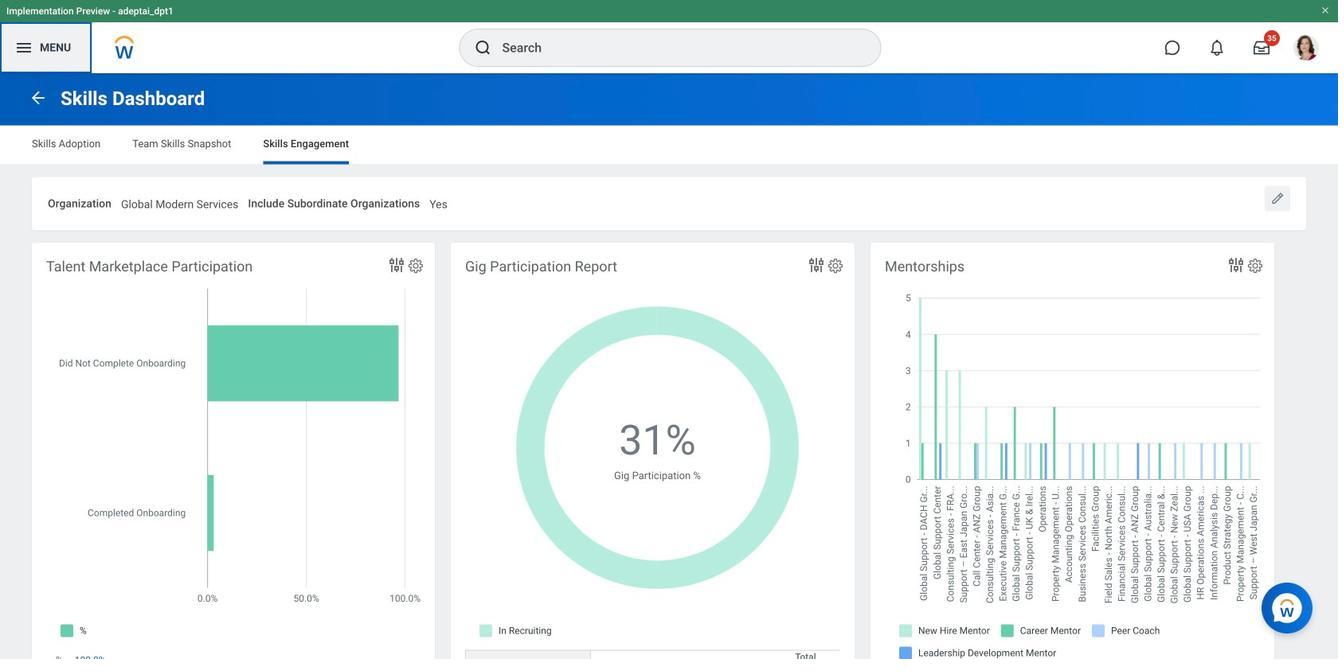 Task type: vqa. For each thing, say whether or not it's contained in the screenshot.
Profile Logan McNeil image
yes



Task type: locate. For each thing, give the bounding box(es) containing it.
None text field
[[430, 188, 448, 216]]

row inside gig participation report element
[[465, 650, 1022, 660]]

1 horizontal spatial configure and view chart data image
[[807, 256, 826, 275]]

configure and view chart data image
[[387, 256, 406, 275], [807, 256, 826, 275]]

inbox large image
[[1254, 40, 1270, 56]]

configure and view chart data image inside gig participation report element
[[807, 256, 826, 275]]

1 configure and view chart data image from the left
[[387, 256, 406, 275]]

row
[[465, 650, 1022, 660]]

configure and view chart data image inside talent marketplace participation element
[[387, 256, 406, 275]]

justify image
[[14, 38, 33, 57]]

configure talent marketplace participation image
[[407, 258, 425, 275]]

column header inside gig participation report element
[[465, 650, 591, 660]]

None text field
[[121, 188, 239, 216]]

2 configure and view chart data image from the left
[[807, 256, 826, 275]]

tab list
[[16, 126, 1323, 165]]

configure and view chart data image left configure talent marketplace participation "icon"
[[387, 256, 406, 275]]

search image
[[474, 38, 493, 57]]

column header
[[465, 650, 591, 660]]

configure and view chart data image left configure gig participation report image
[[807, 256, 826, 275]]

0 horizontal spatial configure and view chart data image
[[387, 256, 406, 275]]

talent marketplace participation element
[[32, 243, 435, 660]]

main content
[[0, 73, 1339, 660]]

banner
[[0, 0, 1339, 73]]

notifications large image
[[1210, 40, 1226, 56]]



Task type: describe. For each thing, give the bounding box(es) containing it.
configure and view chart data image for configure talent marketplace participation "icon"
[[387, 256, 406, 275]]

configure and view chart data image for configure gig participation report image
[[807, 256, 826, 275]]

gig participation report element
[[451, 243, 1022, 660]]

configure mentorships image
[[1247, 258, 1265, 275]]

mentorships element
[[871, 243, 1275, 660]]

previous page image
[[29, 88, 48, 107]]

Search Workday  search field
[[502, 30, 848, 65]]

close environment banner image
[[1321, 6, 1331, 15]]

% image
[[75, 654, 115, 660]]

configure gig participation report image
[[827, 258, 845, 275]]

edit image
[[1270, 191, 1286, 207]]

profile logan mcneil image
[[1294, 35, 1320, 64]]



